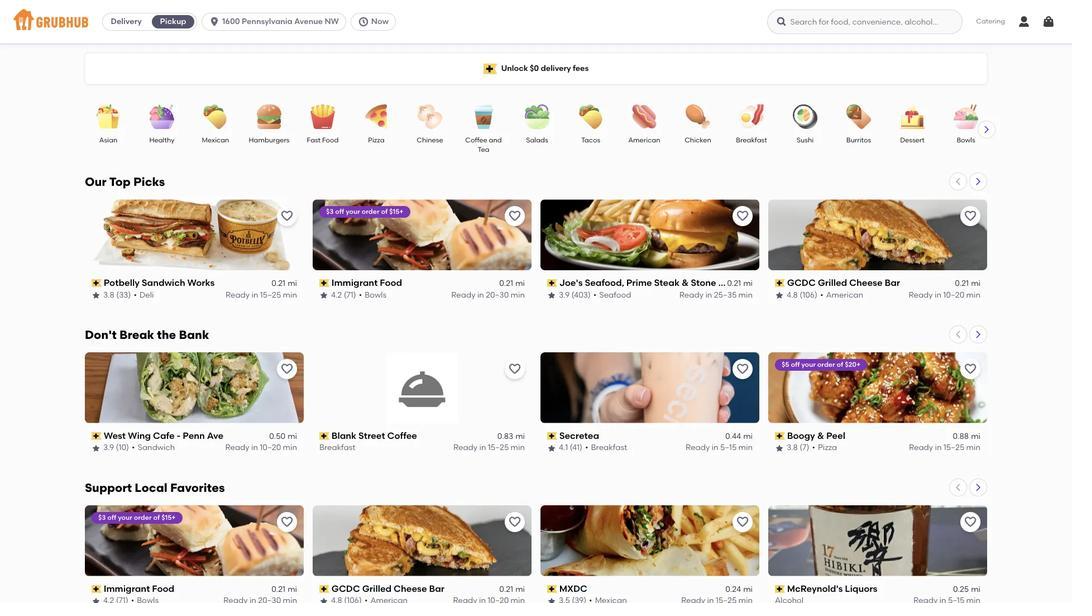 Task type: locate. For each thing, give the bounding box(es) containing it.
subscription pass image left mcreynold's
[[776, 586, 785, 593]]

svg image
[[1018, 15, 1031, 28], [209, 16, 220, 27], [358, 16, 369, 27]]

&
[[682, 278, 689, 288], [818, 431, 825, 441]]

coffee
[[466, 136, 488, 144], [388, 431, 417, 441]]

gcdc grilled cheese bar for save this restaurant icon for gcdc grilled cheese bar
[[332, 584, 445, 594]]

save this restaurant image for blank street coffee
[[508, 363, 522, 376]]

20–30
[[486, 290, 509, 300]]

hamburgers image
[[250, 104, 289, 129]]

1 horizontal spatial coffee
[[466, 136, 488, 144]]

american down the american image
[[629, 136, 661, 144]]

1 vertical spatial cheese
[[394, 584, 427, 594]]

sushi
[[797, 136, 814, 144]]

10–20 for gcdc grilled cheese bar
[[944, 290, 965, 300]]

• right (71)
[[359, 290, 362, 300]]

0.21 for 10–20
[[956, 279, 970, 288]]

catering
[[977, 17, 1006, 25]]

immigrant food logo image
[[313, 199, 532, 270], [85, 506, 304, 576]]

caret right icon image
[[983, 125, 992, 134], [974, 177, 983, 186], [974, 330, 983, 339], [974, 483, 983, 492]]

bowls down bowls image
[[957, 136, 976, 144]]

• right (10)
[[132, 443, 135, 453]]

sandwich down west wing cafe - penn ave
[[138, 443, 175, 453]]

cheese
[[850, 278, 883, 288], [394, 584, 427, 594]]

min for immigrant food
[[511, 290, 525, 300]]

pickup button
[[150, 13, 197, 31]]

1 vertical spatial $3 off your order of $15+
[[98, 514, 176, 522]]

min for boogy & peel
[[967, 443, 981, 453]]

& up • pizza
[[818, 431, 825, 441]]

0.21 mi for 20–30
[[500, 279, 525, 288]]

3.9 down the west
[[103, 443, 114, 453]]

(7)
[[800, 443, 810, 453]]

ready in 15–25 min
[[226, 290, 297, 300], [454, 443, 525, 453], [910, 443, 981, 453]]

• for secretea
[[586, 443, 589, 453]]

ready for joe's seafood, prime steak & stone crab
[[680, 290, 704, 300]]

mcreynold's liquors
[[788, 584, 878, 594]]

0 horizontal spatial 10–20
[[260, 443, 281, 453]]

1 horizontal spatial food
[[322, 136, 339, 144]]

• left deli at the top left of the page
[[134, 290, 137, 300]]

of for • pizza
[[837, 361, 844, 369]]

caret left icon image for support local favorites
[[954, 483, 963, 492]]

1 vertical spatial $3
[[98, 514, 106, 522]]

subscription pass image left the west
[[92, 433, 102, 440]]

3.9 down "joe's"
[[559, 290, 570, 300]]

0 horizontal spatial 15–25
[[260, 290, 281, 300]]

svg image inside 1600 pennsylvania avenue nw button
[[209, 16, 220, 27]]

min
[[283, 290, 297, 300], [511, 290, 525, 300], [739, 290, 753, 300], [967, 290, 981, 300], [283, 443, 297, 453], [511, 443, 525, 453], [739, 443, 753, 453], [967, 443, 981, 453]]

2 horizontal spatial order
[[818, 361, 836, 369]]

0 vertical spatial american
[[629, 136, 661, 144]]

1 vertical spatial off
[[791, 361, 800, 369]]

boogy
[[788, 431, 816, 441]]

• right the (403)
[[594, 290, 597, 300]]

• for gcdc grilled cheese bar
[[821, 290, 824, 300]]

0.21
[[272, 279, 286, 288], [500, 279, 514, 288], [728, 279, 742, 288], [956, 279, 970, 288], [272, 585, 286, 595], [500, 585, 514, 595]]

save this restaurant image for potbelly sandwich works
[[280, 210, 294, 223]]

save this restaurant image
[[280, 210, 294, 223], [736, 210, 750, 223], [964, 210, 978, 223], [280, 363, 294, 376], [964, 363, 978, 376], [280, 516, 294, 529], [736, 516, 750, 529], [964, 516, 978, 529]]

0 vertical spatial &
[[682, 278, 689, 288]]

0 vertical spatial food
[[322, 136, 339, 144]]

breakfast down blank
[[320, 443, 356, 453]]

1 horizontal spatial your
[[346, 208, 360, 216]]

2 vertical spatial of
[[153, 514, 160, 522]]

0 vertical spatial 3.8
[[103, 290, 114, 300]]

1 vertical spatial 10–20
[[260, 443, 281, 453]]

1 horizontal spatial &
[[818, 431, 825, 441]]

pizza image
[[357, 104, 396, 129]]

svg image left 1600
[[209, 16, 220, 27]]

coffee right street
[[388, 431, 417, 441]]

0 horizontal spatial bowls
[[365, 290, 387, 300]]

1 horizontal spatial 3.9
[[559, 290, 570, 300]]

2 vertical spatial your
[[118, 514, 132, 522]]

boogy & peel logo image
[[769, 353, 988, 423]]

1 horizontal spatial immigrant
[[332, 278, 378, 288]]

1 horizontal spatial gcdc
[[788, 278, 816, 288]]

1 horizontal spatial gcdc grilled cheese bar
[[788, 278, 901, 288]]

fast
[[307, 136, 321, 144]]

mxdc logo image
[[541, 506, 760, 576]]

bar for save this restaurant image related to gcdc grilled cheese bar
[[885, 278, 901, 288]]

bowls right (71)
[[365, 290, 387, 300]]

1 vertical spatial pizza
[[819, 443, 838, 453]]

2 horizontal spatial 15–25
[[944, 443, 965, 453]]

0 horizontal spatial food
[[152, 584, 174, 594]]

our top picks
[[85, 175, 165, 189]]

0 vertical spatial bar
[[885, 278, 901, 288]]

potbelly sandwich works
[[104, 278, 215, 288]]

0 vertical spatial 3.9
[[559, 290, 570, 300]]

(33)
[[116, 290, 131, 300]]

mi
[[288, 279, 297, 288], [516, 279, 525, 288], [744, 279, 753, 288], [972, 279, 981, 288], [288, 432, 297, 442], [516, 432, 525, 442], [744, 432, 753, 442], [972, 432, 981, 442], [288, 585, 297, 595], [516, 585, 525, 595], [744, 585, 753, 595], [972, 585, 981, 595]]

food
[[322, 136, 339, 144], [380, 278, 402, 288], [152, 584, 174, 594]]

svg image for 1600 pennsylvania avenue nw
[[209, 16, 220, 27]]

in for west wing cafe - penn ave
[[251, 443, 258, 453]]

1 horizontal spatial american
[[827, 290, 864, 300]]

mexican image
[[196, 104, 235, 129]]

sandwich for potbelly
[[142, 278, 185, 288]]

• for west wing cafe - penn ave
[[132, 443, 135, 453]]

0 vertical spatial gcdc grilled cheese bar
[[788, 278, 901, 288]]

3.8 (33)
[[103, 290, 131, 300]]

1 caret left icon image from the top
[[954, 177, 963, 186]]

star icon image for 3.8 (33)
[[92, 291, 101, 300]]

0 vertical spatial coffee
[[466, 136, 488, 144]]

1 vertical spatial food
[[380, 278, 402, 288]]

0 horizontal spatial ready in 10–20 min
[[225, 443, 297, 453]]

Search for food, convenience, alcohol... search field
[[768, 9, 963, 34]]

sandwich
[[142, 278, 185, 288], [138, 443, 175, 453]]

$3 off your order of $15+
[[326, 208, 404, 216], [98, 514, 176, 522]]

1 vertical spatial bar
[[429, 584, 445, 594]]

order for pizza
[[818, 361, 836, 369]]

gcdc grilled cheese bar logo image
[[769, 199, 988, 270], [313, 506, 532, 576]]

secretea logo image
[[541, 353, 760, 423]]

save this restaurant image
[[508, 210, 522, 223], [508, 363, 522, 376], [736, 363, 750, 376], [508, 516, 522, 529]]

svg image left now
[[358, 16, 369, 27]]

healthy image
[[142, 104, 182, 129]]

star icon image
[[92, 291, 101, 300], [320, 291, 329, 300], [548, 291, 557, 300], [776, 291, 784, 300], [92, 444, 101, 453], [548, 444, 557, 453], [776, 444, 784, 453], [92, 597, 101, 603], [320, 597, 329, 603], [548, 597, 557, 603]]

tea
[[478, 146, 490, 154]]

3.8 left (7)
[[787, 443, 798, 453]]

10–20
[[944, 290, 965, 300], [260, 443, 281, 453]]

3.9
[[559, 290, 570, 300], [103, 443, 114, 453]]

1 horizontal spatial off
[[335, 208, 344, 216]]

0 horizontal spatial of
[[153, 514, 160, 522]]

potbelly sandwich works logo image
[[85, 199, 304, 270]]

1 horizontal spatial svg image
[[358, 16, 369, 27]]

ready in 5–15 min
[[686, 443, 753, 453]]

save this restaurant image for mxdc
[[736, 516, 750, 529]]

avenue
[[295, 17, 323, 26]]

ready for immigrant food
[[452, 290, 476, 300]]

coffee up tea
[[466, 136, 488, 144]]

2 horizontal spatial food
[[380, 278, 402, 288]]

peel
[[827, 431, 846, 441]]

catering button
[[969, 9, 1014, 34]]

our
[[85, 175, 107, 189]]

save this restaurant button
[[277, 206, 297, 226], [505, 206, 525, 226], [733, 206, 753, 226], [961, 206, 981, 226], [277, 359, 297, 379], [505, 359, 525, 379], [733, 359, 753, 379], [961, 359, 981, 379], [277, 512, 297, 532], [505, 512, 525, 532], [733, 512, 753, 532], [961, 512, 981, 532]]

works
[[188, 278, 215, 288]]

3.9 for joe's seafood, prime steak & stone crab
[[559, 290, 570, 300]]

asian
[[99, 136, 117, 144]]

subscription pass image left 'secretea'
[[548, 433, 557, 440]]

1 vertical spatial immigrant food logo image
[[85, 506, 304, 576]]

bowls
[[957, 136, 976, 144], [365, 290, 387, 300]]

your
[[346, 208, 360, 216], [802, 361, 816, 369], [118, 514, 132, 522]]

2 horizontal spatial svg image
[[1018, 15, 1031, 28]]

1 vertical spatial immigrant
[[104, 584, 150, 594]]

2 caret left icon image from the top
[[954, 330, 963, 339]]

joe's seafood, prime steak & stone crab logo image
[[541, 199, 760, 270]]

1 vertical spatial immigrant food
[[104, 584, 174, 594]]

order
[[362, 208, 380, 216], [818, 361, 836, 369], [134, 514, 152, 522]]

15–25 for potbelly sandwich works
[[260, 290, 281, 300]]

in for joe's seafood, prime steak & stone crab
[[706, 290, 713, 300]]

star icon image for 4.2 (71)
[[320, 291, 329, 300]]

in for blank street coffee
[[480, 443, 486, 453]]

asian image
[[89, 104, 128, 129]]

$0
[[530, 64, 539, 73]]

prime
[[627, 278, 652, 288]]

2 horizontal spatial ready in 15–25 min
[[910, 443, 981, 453]]

0.88 mi
[[953, 432, 981, 442]]

1 horizontal spatial bar
[[885, 278, 901, 288]]

in
[[252, 290, 258, 300], [478, 290, 484, 300], [706, 290, 713, 300], [935, 290, 942, 300], [251, 443, 258, 453], [480, 443, 486, 453], [712, 443, 719, 453], [936, 443, 942, 453]]

american
[[629, 136, 661, 144], [827, 290, 864, 300]]

caret left icon image for our top picks
[[954, 177, 963, 186]]

save this restaurant image for mcreynold's liquors
[[964, 516, 978, 529]]

0 vertical spatial pizza
[[368, 136, 385, 144]]

star icon image for 3.8 (7)
[[776, 444, 784, 453]]

1 horizontal spatial 15–25
[[488, 443, 509, 453]]

1 horizontal spatial order
[[362, 208, 380, 216]]

• right (7)
[[813, 443, 816, 453]]

off
[[335, 208, 344, 216], [791, 361, 800, 369], [107, 514, 116, 522]]

4.1 (41)
[[559, 443, 583, 453]]

pizza down pizza image
[[368, 136, 385, 144]]

• sandwich
[[132, 443, 175, 453]]

subscription pass image left blank
[[320, 433, 329, 440]]

gcdc grilled cheese bar logo image for save this restaurant image related to gcdc grilled cheese bar
[[769, 199, 988, 270]]

star icon image for 3.9 (403)
[[548, 291, 557, 300]]

1 horizontal spatial cheese
[[850, 278, 883, 288]]

min for gcdc grilled cheese bar
[[967, 290, 981, 300]]

1 horizontal spatial grilled
[[818, 278, 848, 288]]

• right (106)
[[821, 290, 824, 300]]

svg image inside the now button
[[358, 16, 369, 27]]

ready in 10–20 min for west wing cafe - penn ave
[[225, 443, 297, 453]]

breakfast down the breakfast image
[[737, 136, 768, 144]]

0 horizontal spatial bar
[[429, 584, 445, 594]]

0 vertical spatial order
[[362, 208, 380, 216]]

• right (41)
[[586, 443, 589, 453]]

now
[[371, 17, 389, 26]]

1 vertical spatial order
[[818, 361, 836, 369]]

2 horizontal spatial off
[[791, 361, 800, 369]]

pizza down peel
[[819, 443, 838, 453]]

subscription pass image
[[92, 280, 102, 287], [320, 280, 329, 287], [548, 280, 557, 287], [776, 280, 785, 287], [92, 586, 102, 593], [320, 586, 329, 593], [548, 586, 557, 593]]

0 vertical spatial immigrant food logo image
[[313, 199, 532, 270]]

healthy
[[149, 136, 175, 144]]

0 horizontal spatial $3
[[98, 514, 106, 522]]

ave
[[207, 431, 224, 441]]

coffee and tea image
[[464, 104, 503, 129]]

order for bowls
[[362, 208, 380, 216]]

caret left icon image
[[954, 177, 963, 186], [954, 330, 963, 339], [954, 483, 963, 492]]

1 vertical spatial your
[[802, 361, 816, 369]]

0 vertical spatial sandwich
[[142, 278, 185, 288]]

bar for save this restaurant icon for gcdc grilled cheese bar
[[429, 584, 445, 594]]

15–25
[[260, 290, 281, 300], [488, 443, 509, 453], [944, 443, 965, 453]]

burritos image
[[840, 104, 879, 129]]

10–20 for west wing cafe - penn ave
[[260, 443, 281, 453]]

gcdc
[[788, 278, 816, 288], [332, 584, 360, 594]]

subscription pass image
[[92, 433, 102, 440], [320, 433, 329, 440], [548, 433, 557, 440], [776, 433, 785, 440], [776, 586, 785, 593]]

subscription pass image left boogy
[[776, 433, 785, 440]]

0 vertical spatial $3 off your order of $15+
[[326, 208, 404, 216]]

dessert
[[901, 136, 925, 144]]

joe's seafood, prime steak & stone crab
[[560, 278, 741, 288]]

off for 4.2
[[335, 208, 344, 216]]

(71)
[[344, 290, 356, 300]]

american right (106)
[[827, 290, 864, 300]]

ready in 15–25 min for works
[[226, 290, 297, 300]]

subscription pass image for blank street coffee
[[320, 433, 329, 440]]

pizza
[[368, 136, 385, 144], [819, 443, 838, 453]]

3.8 left (33)
[[103, 290, 114, 300]]

0.44 mi
[[726, 432, 753, 442]]

0 vertical spatial $15+
[[390, 208, 404, 216]]

svg image
[[1043, 15, 1056, 28], [777, 16, 788, 27]]

west wing cafe - penn ave logo image
[[85, 353, 304, 423]]

gcdc grilled cheese bar
[[788, 278, 901, 288], [332, 584, 445, 594]]

2 vertical spatial off
[[107, 514, 116, 522]]

1 vertical spatial caret left icon image
[[954, 330, 963, 339]]

caret right icon image for support local favorites
[[974, 483, 983, 492]]

3.8
[[103, 290, 114, 300], [787, 443, 798, 453]]

1 horizontal spatial ready in 15–25 min
[[454, 443, 525, 453]]

2 horizontal spatial your
[[802, 361, 816, 369]]

ready for secretea
[[686, 443, 710, 453]]

1 vertical spatial ready in 10–20 min
[[225, 443, 297, 453]]

0 vertical spatial 10–20
[[944, 290, 965, 300]]

1 horizontal spatial bowls
[[957, 136, 976, 144]]

2 vertical spatial food
[[152, 584, 174, 594]]

coffee inside coffee and tea
[[466, 136, 488, 144]]

burritos
[[847, 136, 872, 144]]

• pizza
[[813, 443, 838, 453]]

subscription pass image for secretea
[[548, 433, 557, 440]]

25–35
[[714, 290, 737, 300]]

1 vertical spatial gcdc grilled cheese bar logo image
[[313, 506, 532, 576]]

gcdc grilled cheese bar logo image for save this restaurant icon for gcdc grilled cheese bar
[[313, 506, 532, 576]]

$3
[[326, 208, 334, 216], [98, 514, 106, 522]]

15–25 for blank street coffee
[[488, 443, 509, 453]]

0 horizontal spatial your
[[118, 514, 132, 522]]

subscription pass image for west wing cafe - penn ave
[[92, 433, 102, 440]]

2 vertical spatial caret left icon image
[[954, 483, 963, 492]]

0 vertical spatial of
[[381, 208, 388, 216]]

0 vertical spatial ready in 10–20 min
[[909, 290, 981, 300]]

1 vertical spatial american
[[827, 290, 864, 300]]

svg image right catering button
[[1018, 15, 1031, 28]]

tacos image
[[572, 104, 611, 129]]

breakfast
[[737, 136, 768, 144], [320, 443, 356, 453], [591, 443, 628, 453]]

0.21 for 15–25
[[272, 279, 286, 288]]

caret left icon image for don't break the bank
[[954, 330, 963, 339]]

0.21 for 20–30
[[500, 279, 514, 288]]

0 horizontal spatial &
[[682, 278, 689, 288]]

0 vertical spatial immigrant food
[[332, 278, 402, 288]]

2 horizontal spatial of
[[837, 361, 844, 369]]

ready
[[226, 290, 250, 300], [452, 290, 476, 300], [680, 290, 704, 300], [909, 290, 933, 300], [225, 443, 250, 453], [454, 443, 478, 453], [686, 443, 710, 453], [910, 443, 934, 453]]

1600 pennsylvania avenue nw button
[[202, 13, 351, 31]]

mxdc
[[560, 584, 588, 594]]

1 vertical spatial &
[[818, 431, 825, 441]]

1 vertical spatial coffee
[[388, 431, 417, 441]]

5–15
[[721, 443, 737, 453]]

now button
[[351, 13, 401, 31]]

sandwich up deli at the top left of the page
[[142, 278, 185, 288]]

0 horizontal spatial $3 off your order of $15+
[[98, 514, 176, 522]]

0 vertical spatial your
[[346, 208, 360, 216]]

bank
[[179, 328, 209, 342]]

mexican
[[202, 136, 229, 144]]

0 vertical spatial immigrant
[[332, 278, 378, 288]]

breakfast down 'secretea'
[[591, 443, 628, 453]]

1 horizontal spatial $3
[[326, 208, 334, 216]]

• american
[[821, 290, 864, 300]]

0 horizontal spatial gcdc grilled cheese bar logo image
[[313, 506, 532, 576]]

seafood
[[600, 290, 632, 300]]

sushi image
[[786, 104, 825, 129]]

3 caret left icon image from the top
[[954, 483, 963, 492]]

& right steak
[[682, 278, 689, 288]]

1 horizontal spatial 10–20
[[944, 290, 965, 300]]



Task type: vqa. For each thing, say whether or not it's contained in the screenshot.
Prime
yes



Task type: describe. For each thing, give the bounding box(es) containing it.
chinese image
[[411, 104, 450, 129]]

1 horizontal spatial breakfast
[[591, 443, 628, 453]]

4.2
[[331, 290, 342, 300]]

blank street coffee logo image
[[387, 353, 458, 423]]

0 horizontal spatial grilled
[[362, 584, 392, 594]]

pennsylvania
[[242, 17, 293, 26]]

0 horizontal spatial coffee
[[388, 431, 417, 441]]

min for west wing cafe - penn ave
[[283, 443, 297, 453]]

0 horizontal spatial order
[[134, 514, 152, 522]]

sandwich for •
[[138, 443, 175, 453]]

0.50
[[269, 432, 286, 442]]

star icon image for 4.1 (41)
[[548, 444, 557, 453]]

1 horizontal spatial $15+
[[390, 208, 404, 216]]

• for immigrant food
[[359, 290, 362, 300]]

0.83 mi
[[498, 432, 525, 442]]

save this restaurant image for secretea
[[736, 363, 750, 376]]

penn
[[183, 431, 205, 441]]

2 horizontal spatial breakfast
[[737, 136, 768, 144]]

0 vertical spatial bowls
[[957, 136, 976, 144]]

0.21 mi for 25–35
[[728, 279, 753, 288]]

deli
[[140, 290, 154, 300]]

3.8 for potbelly sandwich works
[[103, 290, 114, 300]]

(10)
[[116, 443, 129, 453]]

4.8
[[787, 290, 798, 300]]

delivery button
[[103, 13, 150, 31]]

cafe
[[153, 431, 175, 441]]

in for secretea
[[712, 443, 719, 453]]

• deli
[[134, 290, 154, 300]]

-
[[177, 431, 181, 441]]

your for (71)
[[346, 208, 360, 216]]

min for blank street coffee
[[511, 443, 525, 453]]

ready in 15–25 min for coffee
[[454, 443, 525, 453]]

0 vertical spatial gcdc
[[788, 278, 816, 288]]

delivery
[[111, 17, 142, 26]]

blank
[[332, 431, 357, 441]]

and
[[489, 136, 502, 144]]

chinese
[[417, 136, 443, 144]]

don't break the bank
[[85, 328, 209, 342]]

3.8 for boogy & peel
[[787, 443, 798, 453]]

fees
[[573, 64, 589, 73]]

pickup
[[160, 17, 186, 26]]

1 horizontal spatial pizza
[[819, 443, 838, 453]]

0 horizontal spatial breakfast
[[320, 443, 356, 453]]

• for potbelly sandwich works
[[134, 290, 137, 300]]

0.24 mi
[[726, 585, 753, 595]]

1 horizontal spatial immigrant food logo image
[[313, 199, 532, 270]]

min for potbelly sandwich works
[[283, 290, 297, 300]]

support
[[85, 481, 132, 495]]

chicken
[[685, 136, 712, 144]]

of for • bowls
[[381, 208, 388, 216]]

ready in 15–25 min for peel
[[910, 443, 981, 453]]

mcreynold's liquors logo image
[[769, 506, 988, 576]]

hamburgers
[[249, 136, 290, 144]]

steak
[[655, 278, 680, 288]]

wing
[[128, 431, 151, 441]]

subscription pass image for mcreynold's liquors
[[776, 586, 785, 593]]

0 horizontal spatial immigrant food logo image
[[85, 506, 304, 576]]

• breakfast
[[586, 443, 628, 453]]

coffee and tea
[[466, 136, 502, 154]]

$20+
[[845, 361, 861, 369]]

• bowls
[[359, 290, 387, 300]]

4.1
[[559, 443, 568, 453]]

0 horizontal spatial cheese
[[394, 584, 427, 594]]

in for gcdc grilled cheese bar
[[935, 290, 942, 300]]

3.9 (403)
[[559, 290, 591, 300]]

star icon image for 4.8 (106)
[[776, 291, 784, 300]]

ready for boogy & peel
[[910, 443, 934, 453]]

$5
[[782, 361, 790, 369]]

3.9 for west wing cafe - penn ave
[[103, 443, 114, 453]]

ready for west wing cafe - penn ave
[[225, 443, 250, 453]]

15–25 for boogy & peel
[[944, 443, 965, 453]]

1600 pennsylvania avenue nw
[[222, 17, 339, 26]]

don't
[[85, 328, 117, 342]]

1 vertical spatial $15+
[[162, 514, 176, 522]]

break
[[120, 328, 154, 342]]

salads image
[[518, 104, 557, 129]]

• for boogy & peel
[[813, 443, 816, 453]]

mcreynold's
[[788, 584, 843, 594]]

min for joe's seafood, prime steak & stone crab
[[739, 290, 753, 300]]

west
[[104, 431, 126, 441]]

subscription pass image for boogy & peel
[[776, 433, 785, 440]]

0 horizontal spatial immigrant
[[104, 584, 150, 594]]

joe's
[[560, 278, 583, 288]]

picks
[[134, 175, 165, 189]]

the
[[157, 328, 176, 342]]

0 vertical spatial $3
[[326, 208, 334, 216]]

3.8 (7)
[[787, 443, 810, 453]]

local
[[135, 481, 168, 495]]

fast food
[[307, 136, 339, 144]]

0.21 mi for 15–25
[[272, 279, 297, 288]]

0 vertical spatial cheese
[[850, 278, 883, 288]]

save this restaurant image for gcdc grilled cheese bar
[[964, 210, 978, 223]]

0 horizontal spatial svg image
[[777, 16, 788, 27]]

ready in 10–20 min for gcdc grilled cheese bar
[[909, 290, 981, 300]]

breakfast image
[[733, 104, 772, 129]]

1 horizontal spatial immigrant food
[[332, 278, 402, 288]]

chicken image
[[679, 104, 718, 129]]

4.8 (106)
[[787, 290, 818, 300]]

1 vertical spatial gcdc
[[332, 584, 360, 594]]

save this restaurant image for gcdc grilled cheese bar
[[508, 516, 522, 529]]

(106)
[[800, 290, 818, 300]]

4.2 (71)
[[331, 290, 356, 300]]

0.21 mi for 10–20
[[956, 279, 981, 288]]

west wing cafe - penn ave
[[104, 431, 224, 441]]

0.21 for 25–35
[[728, 279, 742, 288]]

unlock
[[502, 64, 528, 73]]

caret right icon image for our top picks
[[974, 177, 983, 186]]

your for (7)
[[802, 361, 816, 369]]

caret right icon image for don't break the bank
[[974, 330, 983, 339]]

0.25
[[954, 585, 970, 595]]

(403)
[[572, 290, 591, 300]]

0.44
[[726, 432, 742, 442]]

0 horizontal spatial american
[[629, 136, 661, 144]]

in for boogy & peel
[[936, 443, 942, 453]]

0 horizontal spatial pizza
[[368, 136, 385, 144]]

(41)
[[570, 443, 583, 453]]

$5 off your order of $20+
[[782, 361, 861, 369]]

• for joe's seafood, prime steak & stone crab
[[594, 290, 597, 300]]

gcdc grilled cheese bar for save this restaurant image related to gcdc grilled cheese bar
[[788, 278, 901, 288]]

unlock $0 delivery fees
[[502, 64, 589, 73]]

ready for gcdc grilled cheese bar
[[909, 290, 933, 300]]

0.50 mi
[[269, 432, 297, 442]]

save this restaurant image for joe's seafood, prime steak & stone crab
[[736, 210, 750, 223]]

0.88
[[953, 432, 970, 442]]

bowls image
[[947, 104, 986, 129]]

save this restaurant image for west wing cafe - penn ave
[[280, 363, 294, 376]]

ready for potbelly sandwich works
[[226, 290, 250, 300]]

grubhub plus flag logo image
[[484, 63, 497, 74]]

seafood,
[[585, 278, 625, 288]]

dessert image
[[893, 104, 933, 129]]

0 horizontal spatial off
[[107, 514, 116, 522]]

svg image for now
[[358, 16, 369, 27]]

ready for blank street coffee
[[454, 443, 478, 453]]

min for secretea
[[739, 443, 753, 453]]

ready in 20–30 min
[[452, 290, 525, 300]]

1600
[[222, 17, 240, 26]]

tacos
[[582, 136, 601, 144]]

potbelly
[[104, 278, 140, 288]]

0.83
[[498, 432, 514, 442]]

off for 3.8
[[791, 361, 800, 369]]

star icon image for 3.9 (10)
[[92, 444, 101, 453]]

• seafood
[[594, 290, 632, 300]]

american image
[[625, 104, 664, 129]]

main navigation navigation
[[0, 0, 1073, 44]]

in for immigrant food
[[478, 290, 484, 300]]

1 horizontal spatial svg image
[[1043, 15, 1056, 28]]

boogy & peel
[[788, 431, 846, 441]]

crab
[[719, 278, 741, 288]]

liquors
[[846, 584, 878, 594]]

ready in 25–35 min
[[680, 290, 753, 300]]

stone
[[691, 278, 717, 288]]

blank street coffee
[[332, 431, 417, 441]]

3.9 (10)
[[103, 443, 129, 453]]

in for potbelly sandwich works
[[252, 290, 258, 300]]

fast food image
[[303, 104, 343, 129]]



